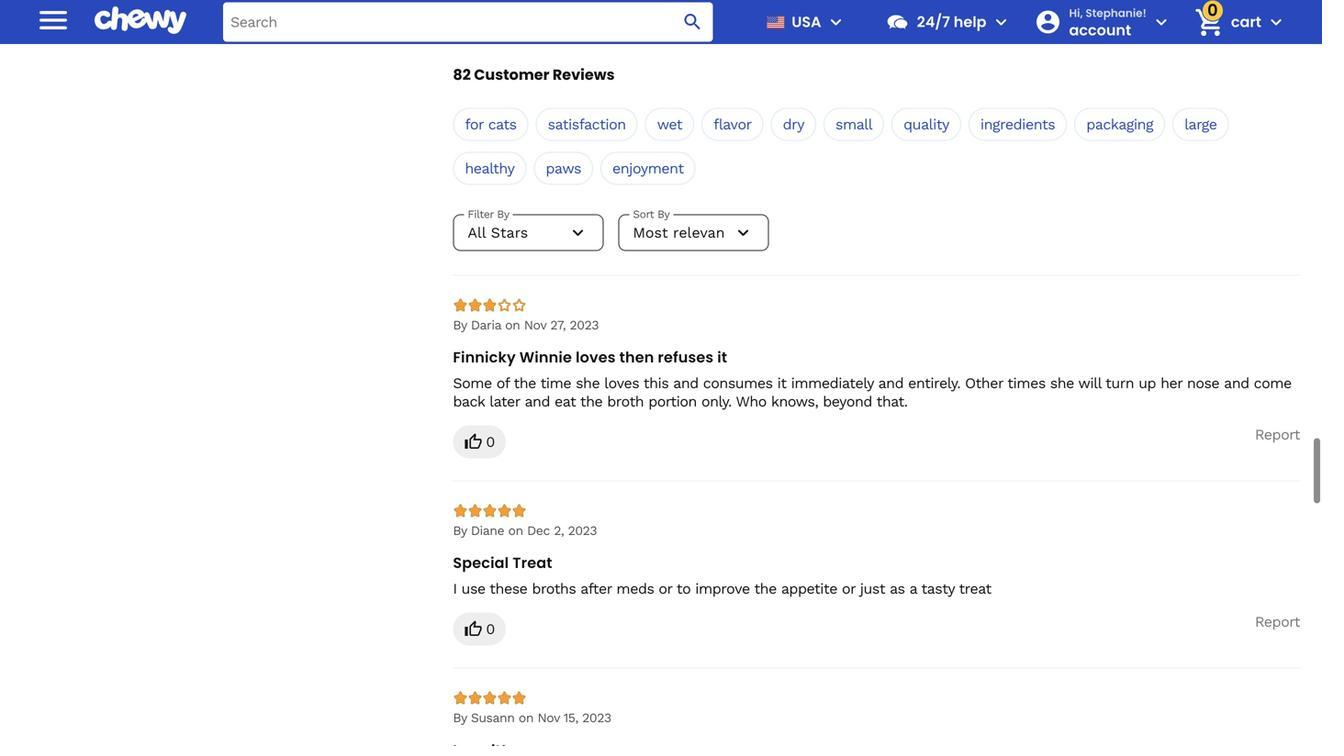 Task type: locate. For each thing, give the bounding box(es) containing it.
2023
[[570, 318, 599, 333], [568, 524, 597, 539], [582, 711, 611, 726]]

turn
[[1106, 375, 1134, 392]]

0 vertical spatial 0
[[486, 434, 495, 451]]

2 vertical spatial 2023
[[582, 711, 611, 726]]

27,
[[550, 318, 566, 333]]

0 down later
[[486, 434, 495, 451]]

or left to
[[659, 581, 672, 598]]

just
[[860, 581, 885, 598]]

2 by from the top
[[453, 524, 467, 539]]

menu image
[[35, 2, 72, 38], [825, 11, 847, 33]]

usa
[[792, 11, 821, 32]]

nov for 15,
[[538, 711, 560, 726]]

times
[[1008, 375, 1046, 392]]

winnie
[[519, 347, 572, 368]]

list item
[[453, 0, 640, 39]]

1 vertical spatial 0
[[486, 621, 495, 638]]

menu image inside the "usa" dropdown button
[[825, 11, 847, 33]]

1 horizontal spatial she
[[1050, 375, 1074, 392]]

she up eat
[[576, 375, 600, 392]]

0 vertical spatial report button
[[1255, 426, 1300, 444]]

the right of
[[514, 375, 536, 392]]

on for special
[[508, 524, 523, 539]]

for cats
[[465, 116, 517, 133]]

the inside special treat i use these broths after meds or to improve the appetite or just as a tasty treat
[[754, 581, 777, 598]]

2 report from the top
[[1255, 614, 1300, 631]]

1 by from the top
[[453, 318, 467, 333]]

0 horizontal spatial she
[[576, 375, 600, 392]]

2 vertical spatial by
[[453, 711, 467, 726]]

she left will on the bottom of page
[[1050, 375, 1074, 392]]

items image
[[1193, 6, 1225, 38]]

1 horizontal spatial or
[[842, 581, 856, 598]]

stephanie!
[[1086, 5, 1147, 20]]

1 vertical spatial loves
[[604, 375, 639, 392]]

1 horizontal spatial menu image
[[825, 11, 847, 33]]

special
[[453, 553, 509, 574]]

1 vertical spatial the
[[580, 393, 603, 411]]

cart
[[1231, 11, 1262, 32]]

1 vertical spatial report
[[1255, 614, 1300, 631]]

menu image right usa
[[825, 11, 847, 33]]

0 vertical spatial by
[[453, 318, 467, 333]]

Search text field
[[223, 2, 713, 42]]

0
[[486, 434, 495, 451], [486, 621, 495, 638]]

and up that.
[[878, 375, 904, 392]]

0 vertical spatial it
[[717, 347, 727, 368]]

loves up broth
[[604, 375, 639, 392]]

nov
[[524, 318, 546, 333], [538, 711, 560, 726]]

nov left 27,
[[524, 318, 546, 333]]

other
[[965, 375, 1003, 392]]

who
[[736, 393, 767, 411]]

0 button down use
[[453, 613, 506, 646]]

nov left 15,
[[538, 711, 560, 726]]

immediately
[[791, 375, 874, 392]]

enjoyment
[[612, 160, 684, 177]]

or left just
[[842, 581, 856, 598]]

she
[[576, 375, 600, 392], [1050, 375, 1074, 392]]

1 report from the top
[[1255, 426, 1300, 444]]

come
[[1254, 375, 1292, 392]]

as
[[890, 581, 905, 598]]

on
[[505, 318, 520, 333], [508, 524, 523, 539], [519, 711, 534, 726]]

broth
[[607, 393, 644, 411]]

a
[[910, 581, 917, 598]]

menu image left chewy home image
[[35, 2, 72, 38]]

0 button
[[453, 426, 506, 459], [453, 613, 506, 646]]

beyond
[[823, 393, 872, 411]]

use
[[461, 581, 485, 598]]

and up portion at the bottom
[[673, 375, 699, 392]]

1 0 from the top
[[486, 434, 495, 451]]

meds
[[616, 581, 654, 598]]

on right susann
[[519, 711, 534, 726]]

82
[[453, 64, 471, 85]]

by left susann
[[453, 711, 467, 726]]

2023 right 2,
[[568, 524, 597, 539]]

15,
[[564, 711, 578, 726]]

2023 right 27,
[[570, 318, 599, 333]]

2 0 from the top
[[486, 621, 495, 638]]

and
[[673, 375, 699, 392], [878, 375, 904, 392], [1224, 375, 1249, 392], [525, 393, 550, 411]]

1 report button from the top
[[1255, 426, 1300, 444]]

entirely.
[[908, 375, 961, 392]]

0 vertical spatial the
[[514, 375, 536, 392]]

2 horizontal spatial the
[[754, 581, 777, 598]]

0 horizontal spatial or
[[659, 581, 672, 598]]

1 vertical spatial report button
[[1255, 613, 1300, 631]]

treat
[[959, 581, 991, 598]]

hi,
[[1069, 5, 1083, 20]]

i
[[453, 581, 457, 598]]

large
[[1185, 116, 1217, 133]]

0 down these
[[486, 621, 495, 638]]

that.
[[877, 393, 908, 411]]

flavor
[[714, 116, 752, 133]]

0 vertical spatial on
[[505, 318, 520, 333]]

only.
[[701, 393, 732, 411]]

on left dec
[[508, 524, 523, 539]]

loves
[[576, 347, 616, 368], [604, 375, 639, 392]]

nov for 27,
[[524, 318, 546, 333]]

0 vertical spatial 2023
[[570, 318, 599, 333]]

it
[[717, 347, 727, 368], [777, 375, 787, 392]]

on right the daria
[[505, 318, 520, 333]]

1 or from the left
[[659, 581, 672, 598]]

1 vertical spatial 0 button
[[453, 613, 506, 646]]

1 vertical spatial on
[[508, 524, 523, 539]]

report button
[[1255, 426, 1300, 444], [1255, 613, 1300, 631]]

82 customer reviews
[[453, 64, 615, 85]]

1 horizontal spatial it
[[777, 375, 787, 392]]

1 vertical spatial nov
[[538, 711, 560, 726]]

later
[[490, 393, 520, 411]]

by left diane
[[453, 524, 467, 539]]

2023 right 15,
[[582, 711, 611, 726]]

ingredients
[[980, 116, 1055, 133]]

consumes
[[703, 375, 773, 392]]

loves left then at the left top of the page
[[576, 347, 616, 368]]

the
[[514, 375, 536, 392], [580, 393, 603, 411], [754, 581, 777, 598]]

the right eat
[[580, 393, 603, 411]]

it up consumes
[[717, 347, 727, 368]]

or
[[659, 581, 672, 598], [842, 581, 856, 598]]

2 report button from the top
[[1255, 613, 1300, 631]]

0 vertical spatial nov
[[524, 318, 546, 333]]

report
[[1255, 426, 1300, 444], [1255, 614, 1300, 631]]

by for finnicky
[[453, 318, 467, 333]]

1 0 button from the top
[[453, 426, 506, 459]]

1 vertical spatial 2023
[[568, 524, 597, 539]]

and right nose
[[1224, 375, 1249, 392]]

cart menu image
[[1265, 11, 1287, 33]]

0 vertical spatial 0 button
[[453, 426, 506, 459]]

0 horizontal spatial it
[[717, 347, 727, 368]]

0 button down back
[[453, 426, 506, 459]]

satisfaction
[[548, 116, 626, 133]]

it up 'knows,'
[[777, 375, 787, 392]]

2 she from the left
[[1050, 375, 1074, 392]]

hi, stephanie! account
[[1069, 5, 1147, 40]]

by
[[453, 318, 467, 333], [453, 524, 467, 539], [453, 711, 467, 726]]

1 vertical spatial it
[[777, 375, 787, 392]]

the right improve
[[754, 581, 777, 598]]

treat
[[513, 553, 552, 574]]

2 0 button from the top
[[453, 613, 506, 646]]

healthy
[[465, 160, 515, 177]]

2 vertical spatial the
[[754, 581, 777, 598]]

by left the daria
[[453, 318, 467, 333]]

0 for finnicky
[[486, 434, 495, 451]]

for
[[465, 116, 484, 133]]

1 vertical spatial by
[[453, 524, 467, 539]]

after
[[581, 581, 612, 598]]

of
[[496, 375, 509, 392]]

24/7 help link
[[878, 0, 987, 44]]

knows,
[[771, 393, 818, 411]]

account menu image
[[1150, 11, 1172, 33]]

0 vertical spatial report
[[1255, 426, 1300, 444]]



Task type: describe. For each thing, give the bounding box(es) containing it.
0 vertical spatial loves
[[576, 347, 616, 368]]

finnicky
[[453, 347, 516, 368]]

24/7 help
[[917, 11, 987, 32]]

finnicky winnie loves then refuses it some of the time she loves this and consumes it immediately and entirely. other times she will turn up her nose and come back later and eat the broth portion only. who knows, beyond that.
[[453, 347, 1292, 411]]

customer
[[474, 64, 550, 85]]

eat
[[555, 393, 576, 411]]

0 for special
[[486, 621, 495, 638]]

packaging
[[1086, 116, 1153, 133]]

2 vertical spatial on
[[519, 711, 534, 726]]

will
[[1078, 375, 1101, 392]]

some
[[453, 375, 492, 392]]

dec
[[527, 524, 550, 539]]

nose
[[1187, 375, 1220, 392]]

cart link
[[1187, 0, 1262, 44]]

0 button for special treat
[[453, 613, 506, 646]]

1 horizontal spatial the
[[580, 393, 603, 411]]

1 she from the left
[[576, 375, 600, 392]]

small
[[836, 116, 872, 133]]

2 or from the left
[[842, 581, 856, 598]]

appetite
[[781, 581, 837, 598]]

submit search image
[[682, 11, 704, 33]]

chewy support image
[[886, 10, 910, 34]]

wet
[[657, 116, 682, 133]]

report button for it
[[1255, 426, 1300, 444]]

account
[[1069, 20, 1131, 40]]

susann
[[471, 711, 515, 726]]

up
[[1139, 375, 1156, 392]]

0 horizontal spatial the
[[514, 375, 536, 392]]

and down time
[[525, 393, 550, 411]]

dry
[[783, 116, 804, 133]]

this
[[644, 375, 669, 392]]

2023 for treat
[[568, 524, 597, 539]]

on for finnicky
[[505, 318, 520, 333]]

reviews
[[553, 64, 615, 85]]

then
[[619, 347, 654, 368]]

0 button for finnicky winnie loves then refuses it
[[453, 426, 506, 459]]

report for broths
[[1255, 614, 1300, 631]]

her
[[1161, 375, 1183, 392]]

3 by from the top
[[453, 711, 467, 726]]

by diane on dec 2, 2023
[[453, 524, 597, 539]]

by susann on nov 15, 2023
[[453, 711, 611, 726]]

help menu image
[[990, 11, 1012, 33]]

2,
[[554, 524, 564, 539]]

broths
[[532, 581, 576, 598]]

by daria on nov 27, 2023
[[453, 318, 599, 333]]

diane
[[471, 524, 504, 539]]

improve
[[695, 581, 750, 598]]

special treat i use these broths after meds or to improve the appetite or just as a tasty treat
[[453, 553, 991, 598]]

time
[[540, 375, 571, 392]]

report for it
[[1255, 426, 1300, 444]]

report button for broths
[[1255, 613, 1300, 631]]

these
[[490, 581, 527, 598]]

tasty
[[921, 581, 955, 598]]

refuses
[[658, 347, 714, 368]]

paws
[[546, 160, 581, 177]]

portion
[[648, 393, 697, 411]]

0 horizontal spatial menu image
[[35, 2, 72, 38]]

back
[[453, 393, 485, 411]]

to
[[677, 581, 691, 598]]

usa button
[[759, 0, 847, 44]]

daria
[[471, 318, 501, 333]]

quality
[[904, 116, 949, 133]]

by for special
[[453, 524, 467, 539]]

cats
[[488, 116, 517, 133]]

24/7
[[917, 11, 950, 32]]

help
[[954, 11, 987, 32]]

2023 for winnie
[[570, 318, 599, 333]]

Product search field
[[223, 2, 713, 42]]

chewy home image
[[95, 0, 186, 41]]



Task type: vqa. For each thing, say whether or not it's contained in the screenshot.
blend
no



